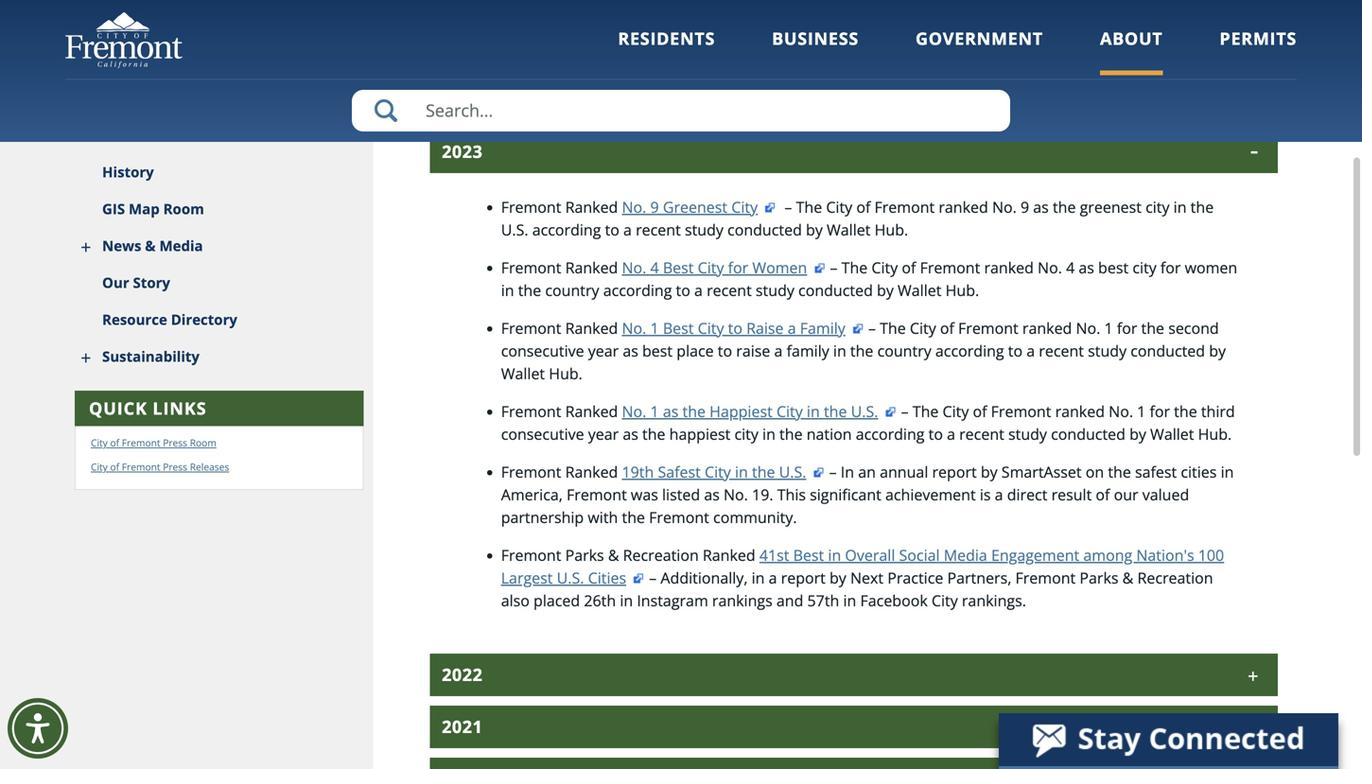 Task type: describe. For each thing, give the bounding box(es) containing it.
third
[[1201, 401, 1235, 421]]

fremont inside – the city of fremont ranked no. 1 for the third consecutive year as the happiest city in the nation according to a recent study conducted by wallet hub.
[[991, 401, 1052, 421]]

partners,
[[948, 568, 1012, 588]]

annual
[[880, 462, 928, 482]]

city inside – the city of fremont ranked no. 1 for the third consecutive year as the happiest city in the nation according to a recent study conducted by wallet hub.
[[943, 401, 969, 421]]

no. inside – in an annual report by smartasset on the safest cities in america, fremont was listed as no. 19. this significant achievement is a direct result of our valued partnership with the fremont community.
[[724, 484, 748, 505]]

greenest
[[1080, 197, 1142, 217]]

of inside – the city of fremont ranked no. 4  as best city for women in the country according to a recent study conducted by wallet hub.
[[902, 257, 916, 278]]

garnered
[[1119, 75, 1183, 95]]

city inside – the city of fremont ranked no. 4  as best city for women in the country according to a recent study conducted by wallet hub.
[[872, 257, 898, 278]]

sustainability
[[102, 347, 200, 366]]

0 vertical spatial &
[[145, 236, 156, 255]]

residents link
[[618, 27, 715, 75]]

& inside – additionally, in a report by next practice partners, fremont parks & recreation also placed 26th in instagram rankings and 57th in facebook city rankings.
[[1123, 568, 1134, 588]]

as inside – in an annual report by smartasset on the safest cities in america, fremont was listed as no. 19. this significant achievement is a direct result of our valued partnership with the fremont community.
[[704, 484, 720, 505]]

according inside – the city of fremont ranked no. 1 for the third consecutive year as the happiest city in the nation according to a recent study conducted by wallet hub.
[[856, 424, 925, 444]]

u.s. inside '– the city of fremont ranked no. 9 as the greenest city in the u.s. according to a recent study conducted by wallet hub.'
[[501, 219, 528, 240]]

nation's
[[1137, 545, 1195, 565]]

– the city of fremont ranked no. 1 for the third consecutive year as the happiest city in the nation according to a recent study conducted by wallet hub.
[[501, 401, 1236, 444]]

country inside – the city of fremont ranked no. 1 for the second consecutive year as best place to raise a family in the country according to a recent study conducted by wallet hub.
[[878, 340, 932, 361]]

safety
[[1059, 52, 1101, 72]]

by inside '– the city of fremont ranked no. 9 as the greenest city in the u.s. according to a recent study conducted by wallet hub.'
[[806, 219, 823, 240]]

women
[[1185, 257, 1238, 278]]

programs
[[430, 75, 499, 95]]

room link
[[187, 436, 216, 449]]

0 vertical spatial recreation
[[623, 545, 699, 565]]

city of fremont press link
[[91, 436, 187, 449]]

tab list containing 2023
[[430, 130, 1278, 769]]

26th
[[584, 590, 616, 611]]

needs
[[1075, 29, 1118, 50]]

result
[[1052, 484, 1092, 505]]

no. 1 best city to raise a family link
[[622, 318, 865, 338]]

press for city of fremont
[[163, 460, 187, 474]]

2022
[[442, 663, 483, 686]]

as inside – the city of fremont ranked no. 1 for the second consecutive year as best place to raise a family in the country according to a recent study conducted by wallet hub.
[[623, 340, 639, 361]]

resource
[[102, 310, 167, 329]]

recent inside – the city of fremont ranked no. 4  as best city for women in the country according to a recent study conducted by wallet hub.
[[707, 280, 752, 300]]

raise
[[736, 340, 770, 361]]

best for according
[[663, 257, 694, 278]]

no. inside '– the city of fremont ranked no. 9 as the greenest city in the u.s. according to a recent study conducted by wallet hub.'
[[992, 197, 1017, 217]]

history link
[[65, 154, 373, 191]]

study inside – the city of fremont ranked no. 4  as best city for women in the country according to a recent study conducted by wallet hub.
[[756, 280, 795, 300]]

government
[[916, 27, 1044, 50]]

conducted inside – the city of fremont ranked no. 4  as best city for women in the country according to a recent study conducted by wallet hub.
[[799, 280, 873, 300]]

1 horizontal spatial &
[[608, 545, 619, 565]]

instagram
[[637, 590, 708, 611]]

initiatives
[[910, 52, 977, 72]]

year for no. 1 as the happiest city in the u.s.
[[588, 424, 619, 444]]

city of fremont press releases
[[91, 460, 229, 474]]

work,
[[534, 52, 573, 72]]

hub. inside – the city of fremont ranked no. 4  as best city for women in the country according to a recent study conducted by wallet hub.
[[946, 280, 979, 300]]

districts
[[161, 125, 221, 145]]

city right safest
[[705, 462, 731, 482]]

america,
[[501, 484, 563, 505]]

about link
[[1100, 27, 1163, 75]]

study inside '– the city of fremont ranked no. 9 as the greenest city in the u.s. according to a recent study conducted by wallet hub.'
[[685, 219, 724, 240]]

as inside the city of fremont is constantly re-imagining its role as a city and the ways it can meet the needs of the people that choose to live, work, and play within its borders. from sustainability initiatives and public safety policies to high-tech pilot programs and community engagement efforts, fremont is a regional and national leader that has garnered recognition and awards throughout the years:
[[809, 29, 824, 50]]

hub. inside – the city of fremont ranked no. 1 for the second consecutive year as best place to raise a family in the country according to a recent study conducted by wallet hub.
[[549, 363, 583, 384]]

policies
[[1105, 52, 1158, 72]]

gis map room
[[102, 199, 204, 219]]

of inside '– the city of fremont ranked no. 9 as the greenest city in the u.s. according to a recent study conducted by wallet hub.'
[[857, 197, 871, 217]]

business
[[772, 27, 859, 50]]

government link
[[916, 27, 1044, 75]]

0 vertical spatial its
[[757, 29, 773, 50]]

nation
[[807, 424, 852, 444]]

city inside – additionally, in a report by next practice partners, fremont parks & recreation also placed 26th in instagram rankings and 57th in facebook city rankings.
[[932, 590, 958, 611]]

is inside – in an annual report by smartasset on the safest cities in america, fremont was listed as no. 19. this significant achievement is a direct result of our valued partnership with the fremont community.
[[980, 484, 991, 505]]

significant
[[810, 484, 882, 505]]

quick
[[89, 397, 147, 420]]

awards
[[461, 97, 512, 118]]

best inside – the city of fremont ranked no. 4  as best city for women in the country according to a recent study conducted by wallet hub.
[[1099, 257, 1129, 278]]

choose
[[430, 52, 480, 72]]

in inside – the city of fremont ranked no. 1 for the second consecutive year as best place to raise a family in the country according to a recent study conducted by wallet hub.
[[833, 340, 847, 361]]

by inside – in an annual report by smartasset on the safest cities in america, fremont was listed as no. 19. this significant achievement is a direct result of our valued partnership with the fremont community.
[[981, 462, 998, 482]]

additionally,
[[661, 568, 748, 588]]

partnership
[[501, 507, 584, 527]]

pilot
[[1250, 52, 1281, 72]]

– the city of fremont ranked no. 9 as the greenest city in the u.s. according to a recent study conducted by wallet hub.
[[501, 197, 1214, 240]]

re-
[[664, 29, 684, 50]]

city of fremont press room
[[91, 436, 216, 449]]

fremont inside – additionally, in a report by next practice partners, fremont parks & recreation also placed 26th in instagram rankings and 57th in facebook city rankings.
[[1016, 568, 1076, 588]]

city down city of fremont press link
[[91, 460, 108, 474]]

on
[[1086, 462, 1104, 482]]

historic districts link
[[65, 117, 373, 154]]

historic districts
[[102, 125, 221, 145]]

about
[[1100, 27, 1163, 50]]

u.s. inside 41st best in overall social media engagement among nation's 100 largest u.s. cities
[[557, 568, 584, 588]]

fremont parks & recreation ranked
[[501, 545, 760, 565]]

city up place
[[698, 318, 724, 338]]

by inside – additionally, in a report by next practice partners, fremont parks & recreation also placed 26th in instagram rankings and 57th in facebook city rankings.
[[830, 568, 847, 588]]

and down can
[[981, 52, 1008, 72]]

map
[[129, 199, 160, 219]]

safest
[[658, 462, 701, 482]]

a inside – in an annual report by smartasset on the safest cities in america, fremont was listed as no. 19. this significant achievement is a direct result of our valued partnership with the fremont community.
[[995, 484, 1003, 505]]

ranked for no. 4 best city for women
[[565, 257, 618, 278]]

to inside '– the city of fremont ranked no. 9 as the greenest city in the u.s. according to a recent study conducted by wallet hub.'
[[605, 219, 620, 240]]

the for fremont ranked no. 1 best city to raise a family
[[880, 318, 906, 338]]

raise
[[747, 318, 784, 338]]

family
[[800, 318, 846, 338]]

links
[[153, 397, 207, 420]]

– the city of fremont ranked no. 1 for the second consecutive year as best place to raise a family in the country according to a recent study conducted by wallet hub.
[[501, 318, 1226, 384]]

as inside – the city of fremont ranked no. 1 for the third consecutive year as the happiest city in the nation according to a recent study conducted by wallet hub.
[[623, 424, 639, 444]]

largest
[[501, 568, 553, 588]]

for inside – the city of fremont ranked no. 1 for the second consecutive year as best place to raise a family in the country according to a recent study conducted by wallet hub.
[[1117, 318, 1138, 338]]

by inside – the city of fremont ranked no. 1 for the second consecutive year as best place to raise a family in the country according to a recent study conducted by wallet hub.
[[1209, 340, 1226, 361]]

1 vertical spatial is
[[828, 75, 839, 95]]

to inside – the city of fremont ranked no. 1 for the third consecutive year as the happiest city in the nation according to a recent study conducted by wallet hub.
[[929, 424, 943, 444]]

ways
[[927, 29, 961, 50]]

country inside – the city of fremont ranked no. 4  as best city for women in the country according to a recent study conducted by wallet hub.
[[545, 280, 599, 300]]

wallet inside – the city of fremont ranked no. 1 for the third consecutive year as the happiest city in the nation according to a recent study conducted by wallet hub.
[[1151, 424, 1194, 444]]

history
[[102, 162, 154, 182]]

placed
[[534, 590, 580, 611]]

best inside 41st best in overall social media engagement among nation's 100 largest u.s. cities
[[793, 545, 824, 565]]

0 vertical spatial parks
[[565, 545, 604, 565]]

sustainability link
[[65, 339, 373, 376]]

no. inside – the city of fremont ranked no. 4  as best city for women in the country according to a recent study conducted by wallet hub.
[[1038, 257, 1062, 278]]

4 inside – the city of fremont ranked no. 4  as best city for women in the country according to a recent study conducted by wallet hub.
[[1066, 257, 1075, 278]]

ranked for 19th safest city in the u.s.
[[565, 462, 618, 482]]

best inside – the city of fremont ranked no. 1 for the second consecutive year as best place to raise a family in the country according to a recent study conducted by wallet hub.
[[642, 340, 673, 361]]

– for fremont ranked 19th safest city in the u.s.
[[829, 462, 837, 482]]

throughout
[[516, 97, 597, 118]]

listed
[[662, 484, 700, 505]]

1 up fremont ranked 19th safest city in the u.s.
[[650, 401, 659, 421]]

and down initiatives
[[917, 75, 944, 95]]

1 9 from the left
[[650, 197, 659, 217]]

tech
[[1215, 52, 1246, 72]]

100
[[1199, 545, 1224, 565]]

facebook
[[860, 590, 928, 611]]

fremont inside '– the city of fremont ranked no. 9 as the greenest city in the u.s. according to a recent study conducted by wallet hub.'
[[875, 197, 935, 217]]

it
[[965, 29, 975, 50]]

ranked up additionally,
[[703, 545, 756, 565]]

study inside – the city of fremont ranked no. 1 for the third consecutive year as the happiest city in the nation according to a recent study conducted by wallet hub.
[[1009, 424, 1047, 444]]

happiest
[[670, 424, 731, 444]]

for inside – the city of fremont ranked no. 4  as best city for women in the country according to a recent study conducted by wallet hub.
[[1161, 257, 1181, 278]]

among
[[1084, 545, 1133, 565]]

residents
[[618, 27, 715, 50]]

and up sustainability
[[869, 29, 895, 50]]

9 inside '– the city of fremont ranked no. 9 as the greenest city in the u.s. according to a recent study conducted by wallet hub.'
[[1021, 197, 1030, 217]]

second
[[1169, 318, 1219, 338]]

city inside – the city of fremont ranked no. 4  as best city for women in the country according to a recent study conducted by wallet hub.
[[1133, 257, 1157, 278]]

no. 1 as the happiest city in the u.s. link
[[622, 401, 897, 421]]

people
[[1167, 29, 1215, 50]]

recent inside – the city of fremont ranked no. 1 for the third consecutive year as the happiest city in the nation according to a recent study conducted by wallet hub.
[[960, 424, 1005, 444]]

ranked for no. 1 best city to raise a family
[[565, 318, 618, 338]]

in inside – the city of fremont ranked no. 4  as best city for women in the country according to a recent study conducted by wallet hub.
[[501, 280, 514, 300]]

as up happiest
[[663, 401, 679, 421]]

live,
[[503, 52, 530, 72]]

0 vertical spatial room
[[163, 199, 204, 219]]

conducted inside – the city of fremont ranked no. 1 for the third consecutive year as the happiest city in the nation according to a recent study conducted by wallet hub.
[[1051, 424, 1126, 444]]

in inside – the city of fremont ranked no. 1 for the third consecutive year as the happiest city in the nation according to a recent study conducted by wallet hub.
[[763, 424, 776, 444]]

according inside – the city of fremont ranked no. 1 for the second consecutive year as best place to raise a family in the country according to a recent study conducted by wallet hub.
[[936, 340, 1004, 361]]

ranked inside – the city of fremont ranked no. 4  as best city for women in the country according to a recent study conducted by wallet hub.
[[984, 257, 1034, 278]]

conducted inside '– the city of fremont ranked no. 9 as the greenest city in the u.s. according to a recent study conducted by wallet hub.'
[[728, 219, 802, 240]]

fremont ranked 19th safest city in the u.s.
[[501, 462, 807, 482]]

press for city of fremont press
[[163, 436, 187, 449]]

permits
[[1220, 27, 1297, 50]]

in inside 41st best in overall social media engagement among nation's 100 largest u.s. cities
[[828, 545, 841, 565]]



Task type: vqa. For each thing, say whether or not it's contained in the screenshot.
Overall
yes



Task type: locate. For each thing, give the bounding box(es) containing it.
smartasset
[[1002, 462, 1082, 482]]

for inside – the city of fremont ranked no. 1 for the third consecutive year as the happiest city in the nation according to a recent study conducted by wallet hub.
[[1150, 401, 1170, 421]]

19th safest city in the u.s. link
[[622, 462, 825, 482]]

1 vertical spatial year
[[588, 424, 619, 444]]

1 vertical spatial &
[[608, 545, 619, 565]]

best for place
[[663, 318, 694, 338]]

0 vertical spatial country
[[545, 280, 599, 300]]

country down fremont ranked no. 4 best city for women
[[545, 280, 599, 300]]

2 vertical spatial best
[[793, 545, 824, 565]]

2 horizontal spatial the
[[913, 401, 939, 421]]

the inside – the city of fremont ranked no. 1 for the second consecutive year as best place to raise a family in the country according to a recent study conducted by wallet hub.
[[880, 318, 906, 338]]

press down city of fremont press room
[[163, 460, 187, 474]]

greenest
[[663, 197, 728, 217]]

is up work,
[[573, 29, 584, 50]]

city down no. 9 greenest city link
[[698, 257, 724, 278]]

2 consecutive from the top
[[501, 424, 584, 444]]

ranked for no. 9 greenest city
[[565, 197, 618, 217]]

the for fremont ranked no. 1 as the happiest city in the u.s.
[[913, 401, 939, 421]]

city inside '– the city of fremont ranked no. 9 as the greenest city in the u.s. according to a recent study conducted by wallet hub.'
[[826, 197, 853, 217]]

1 horizontal spatial recreation
[[1138, 568, 1213, 588]]

tab list
[[430, 130, 1278, 769]]

valued
[[1143, 484, 1189, 505]]

a inside – additionally, in a report by next practice partners, fremont parks & recreation also placed 26th in instagram rankings and 57th in facebook city rankings.
[[769, 568, 777, 588]]

within
[[641, 52, 684, 72]]

0 vertical spatial best
[[1099, 257, 1129, 278]]

&
[[145, 236, 156, 255], [608, 545, 619, 565], [1123, 568, 1134, 588]]

best down fremont ranked no. 1 best city to raise a family
[[642, 340, 673, 361]]

– up the instagram
[[649, 568, 657, 588]]

city up city of fremont link
[[91, 436, 108, 449]]

city down practice
[[932, 590, 958, 611]]

by down the second
[[1209, 340, 1226, 361]]

to
[[484, 52, 499, 72], [1161, 52, 1176, 72], [605, 219, 620, 240], [676, 280, 691, 300], [728, 318, 743, 338], [718, 340, 732, 361], [1008, 340, 1023, 361], [929, 424, 943, 444]]

1 inside – the city of fremont ranked no. 1 for the second consecutive year as best place to raise a family in the country according to a recent study conducted by wallet hub.
[[1105, 318, 1113, 338]]

as right role
[[809, 29, 824, 50]]

of inside – in an annual report by smartasset on the safest cities in america, fremont was listed as no. 19. this significant achievement is a direct result of our valued partnership with the fremont community.
[[1096, 484, 1110, 505]]

0 horizontal spatial recreation
[[623, 545, 699, 565]]

0 horizontal spatial the
[[430, 29, 456, 50]]

19th
[[622, 462, 654, 482]]

fremont ranked no. 1 best city to raise a family
[[501, 318, 846, 338]]

direct
[[1007, 484, 1048, 505]]

and inside – additionally, in a report by next practice partners, fremont parks & recreation also placed 26th in instagram rankings and 57th in facebook city rankings.
[[777, 590, 804, 611]]

fremont
[[508, 29, 569, 50], [764, 75, 824, 95], [501, 197, 561, 217], [875, 197, 935, 217], [501, 257, 561, 278], [920, 257, 980, 278], [501, 318, 561, 338], [958, 318, 1019, 338], [501, 401, 561, 421], [991, 401, 1052, 421], [122, 436, 160, 449], [122, 460, 160, 474], [501, 462, 561, 482], [567, 484, 627, 505], [649, 507, 709, 527], [501, 545, 561, 565], [1016, 568, 1076, 588]]

by up women
[[806, 219, 823, 240]]

report inside – additionally, in a report by next practice partners, fremont parks & recreation also placed 26th in instagram rankings and 57th in facebook city rankings.
[[781, 568, 826, 588]]

0 horizontal spatial parks
[[565, 545, 604, 565]]

city up choose
[[460, 29, 486, 50]]

resource directory link
[[65, 302, 373, 339]]

consecutive inside – the city of fremont ranked no. 1 for the third consecutive year as the happiest city in the nation according to a recent study conducted by wallet hub.
[[501, 424, 584, 444]]

1 up safest
[[1137, 401, 1146, 421]]

1 horizontal spatial report
[[932, 462, 977, 482]]

0 vertical spatial the
[[430, 29, 456, 50]]

0 horizontal spatial its
[[688, 52, 705, 72]]

1 vertical spatial media
[[944, 545, 988, 565]]

play
[[608, 52, 637, 72]]

wallet inside '– the city of fremont ranked no. 9 as the greenest city in the u.s. according to a recent study conducted by wallet hub.'
[[827, 219, 871, 240]]

of inside – the city of fremont ranked no. 1 for the second consecutive year as best place to raise a family in the country according to a recent study conducted by wallet hub.
[[940, 318, 955, 338]]

conducted up on at the right bottom of page
[[1051, 424, 1126, 444]]

quick links
[[89, 397, 207, 420]]

city inside the city of fremont is constantly re-imagining its role as a city and the ways it can meet the needs of the people that choose to live, work, and play within its borders. from sustainability initiatives and public safety policies to high-tech pilot programs and community engagement efforts, fremont is a regional and national leader that has garnered recognition and awards throughout the years:
[[841, 29, 865, 50]]

no. 9 greenest city link
[[622, 197, 777, 217]]

consecutive for fremont ranked no. 1 as the happiest city in the u.s.
[[501, 424, 584, 444]]

1 vertical spatial consecutive
[[501, 424, 584, 444]]

– left in
[[829, 462, 837, 482]]

no. 4 best city for women link
[[622, 257, 826, 278]]

– for fremont ranked no. 1 as the happiest city in the u.s.
[[901, 401, 909, 421]]

1 horizontal spatial – the
[[830, 257, 868, 278]]

is down sustainability
[[828, 75, 839, 95]]

rankings.
[[962, 590, 1026, 611]]

city inside – the city of fremont ranked no. 1 for the second consecutive year as best place to raise a family in the country according to a recent study conducted by wallet hub.
[[910, 318, 936, 338]]

leader
[[1009, 75, 1054, 95]]

imagining
[[684, 29, 753, 50]]

ranked inside '– the city of fremont ranked no. 9 as the greenest city in the u.s. according to a recent study conducted by wallet hub.'
[[939, 197, 989, 217]]

0 vertical spatial – the
[[785, 197, 822, 217]]

2 horizontal spatial &
[[1123, 568, 1134, 588]]

conducted down the second
[[1131, 340, 1205, 361]]

city
[[841, 29, 865, 50], [1146, 197, 1170, 217], [1133, 257, 1157, 278], [735, 424, 759, 444]]

wallet inside – the city of fremont ranked no. 4  as best city for women in the country according to a recent study conducted by wallet hub.
[[898, 280, 942, 300]]

city inside the city of fremont is constantly re-imagining its role as a city and the ways it can meet the needs of the people that choose to live, work, and play within its borders. from sustainability initiatives and public safety policies to high-tech pilot programs and community engagement efforts, fremont is a regional and national leader that has garnered recognition and awards throughout the years:
[[460, 29, 486, 50]]

2 vertical spatial &
[[1123, 568, 1134, 588]]

1 horizontal spatial best
[[1099, 257, 1129, 278]]

– the up women
[[785, 197, 822, 217]]

engagement
[[991, 545, 1080, 565]]

room
[[163, 199, 204, 219], [190, 436, 216, 449]]

and up community
[[577, 52, 604, 72]]

also
[[501, 590, 530, 611]]

1 year from the top
[[588, 340, 619, 361]]

the up annual
[[913, 401, 939, 421]]

press up city of fremont press releases
[[163, 436, 187, 449]]

ranked inside – the city of fremont ranked no. 1 for the third consecutive year as the happiest city in the nation according to a recent study conducted by wallet hub.
[[1055, 401, 1105, 421]]

2 9 from the left
[[1021, 197, 1030, 217]]

0 vertical spatial that
[[1219, 29, 1248, 50]]

city down '– the city of fremont ranked no. 9 as the greenest city in the u.s. according to a recent study conducted by wallet hub.'
[[872, 257, 898, 278]]

media
[[159, 236, 203, 255], [944, 545, 988, 565]]

1 vertical spatial parks
[[1080, 568, 1119, 588]]

1 vertical spatial best
[[663, 318, 694, 338]]

sustainability
[[813, 52, 906, 72]]

to inside – the city of fremont ranked no. 4  as best city for women in the country according to a recent study conducted by wallet hub.
[[676, 280, 691, 300]]

conducted inside – the city of fremont ranked no. 1 for the second consecutive year as best place to raise a family in the country according to a recent study conducted by wallet hub.
[[1131, 340, 1205, 361]]

recent inside – the city of fremont ranked no. 1 for the second consecutive year as best place to raise a family in the country according to a recent study conducted by wallet hub.
[[1039, 340, 1084, 361]]

0 vertical spatial press
[[163, 436, 187, 449]]

as down 19th safest city in the u.s. link
[[704, 484, 720, 505]]

year for no. 1 best city to raise a family
[[588, 340, 619, 361]]

0 horizontal spatial country
[[545, 280, 599, 300]]

report up achievement
[[932, 462, 977, 482]]

0 vertical spatial year
[[588, 340, 619, 361]]

conducted
[[728, 219, 802, 240], [799, 280, 873, 300], [1131, 340, 1205, 361], [1051, 424, 1126, 444]]

0 vertical spatial report
[[932, 462, 977, 482]]

gis
[[102, 199, 125, 219]]

1 vertical spatial – the
[[830, 257, 868, 278]]

conducted up women
[[728, 219, 802, 240]]

media inside 41st best in overall social media engagement among nation's 100 largest u.s. cities
[[944, 545, 988, 565]]

in
[[841, 462, 854, 482]]

report up 57th
[[781, 568, 826, 588]]

1 horizontal spatial media
[[944, 545, 988, 565]]

as inside – the city of fremont ranked no. 4  as best city for women in the country according to a recent study conducted by wallet hub.
[[1079, 257, 1095, 278]]

2 vertical spatial the
[[913, 401, 939, 421]]

recreation inside – additionally, in a report by next practice partners, fremont parks & recreation also placed 26th in instagram rankings and 57th in facebook city rankings.
[[1138, 568, 1213, 588]]

1 vertical spatial recreation
[[1138, 568, 1213, 588]]

of inside – the city of fremont ranked no. 1 for the third consecutive year as the happiest city in the nation according to a recent study conducted by wallet hub.
[[973, 401, 987, 421]]

1 4 from the left
[[650, 257, 659, 278]]

city inside – the city of fremont ranked no. 1 for the third consecutive year as the happiest city in the nation according to a recent study conducted by wallet hub.
[[735, 424, 759, 444]]

the down – the city of fremont ranked no. 4  as best city for women in the country according to a recent study conducted by wallet hub.
[[880, 318, 906, 338]]

1 vertical spatial press
[[163, 460, 187, 474]]

overall
[[845, 545, 895, 565]]

no. inside – the city of fremont ranked no. 1 for the second consecutive year as best place to raise a family in the country according to a recent study conducted by wallet hub.
[[1076, 318, 1101, 338]]

year inside – the city of fremont ranked no. 1 for the third consecutive year as the happiest city in the nation according to a recent study conducted by wallet hub.
[[588, 424, 619, 444]]

1 vertical spatial that
[[1058, 75, 1086, 95]]

hub. inside '– the city of fremont ranked no. 9 as the greenest city in the u.s. according to a recent study conducted by wallet hub.'
[[875, 219, 908, 240]]

by up 57th
[[830, 568, 847, 588]]

1 horizontal spatial is
[[828, 75, 839, 95]]

ranked left 19th
[[565, 462, 618, 482]]

parks up cities
[[565, 545, 604, 565]]

its down imagining on the right of page
[[688, 52, 705, 72]]

conducted up family
[[799, 280, 873, 300]]

by up safest
[[1130, 424, 1147, 444]]

year up fremont ranked 19th safest city in the u.s.
[[588, 424, 619, 444]]

ranked up fremont ranked no. 4 best city for women
[[565, 197, 618, 217]]

fremont inside – the city of fremont ranked no. 1 for the second consecutive year as best place to raise a family in the country according to a recent study conducted by wallet hub.
[[958, 318, 1019, 338]]

consecutive for fremont ranked no. 1 best city to raise a family
[[501, 340, 584, 361]]

0 vertical spatial is
[[573, 29, 584, 50]]

0 horizontal spatial 9
[[650, 197, 659, 217]]

by up – the city of fremont ranked no. 1 for the second consecutive year as best place to raise a family in the country according to a recent study conducted by wallet hub.
[[877, 280, 894, 300]]

– the for by
[[785, 197, 822, 217]]

1 vertical spatial room
[[190, 436, 216, 449]]

high-
[[1180, 52, 1215, 72]]

is left 'direct'
[[980, 484, 991, 505]]

1 horizontal spatial 4
[[1066, 257, 1075, 278]]

from
[[772, 52, 810, 72]]

city right greenest
[[732, 197, 758, 217]]

report for achievement
[[932, 462, 977, 482]]

1 down fremont ranked no. 4 best city for women
[[650, 318, 659, 338]]

for
[[728, 257, 749, 278], [1161, 257, 1181, 278], [1117, 318, 1138, 338], [1150, 401, 1170, 421]]

1 horizontal spatial that
[[1219, 29, 1248, 50]]

city right happiest
[[777, 401, 803, 421]]

ranked up fremont ranked 19th safest city in the u.s.
[[565, 401, 618, 421]]

best right the 41st
[[793, 545, 824, 565]]

– the down '– the city of fremont ranked no. 9 as the greenest city in the u.s. according to a recent study conducted by wallet hub.'
[[830, 257, 868, 278]]

1 left the second
[[1105, 318, 1113, 338]]

and down live,
[[503, 75, 530, 95]]

1 horizontal spatial 9
[[1021, 197, 1030, 217]]

a inside – the city of fremont ranked no. 4  as best city for women in the country according to a recent study conducted by wallet hub.
[[694, 280, 703, 300]]

gis map room link
[[65, 191, 373, 228]]

parks down among
[[1080, 568, 1119, 588]]

0 horizontal spatial &
[[145, 236, 156, 255]]

as inside '– the city of fremont ranked no. 9 as the greenest city in the u.s. according to a recent study conducted by wallet hub.'
[[1033, 197, 1049, 217]]

borders.
[[709, 52, 768, 72]]

regional
[[855, 75, 913, 95]]

hub. inside – the city of fremont ranked no. 1 for the third consecutive year as the happiest city in the nation according to a recent study conducted by wallet hub.
[[1198, 424, 1232, 444]]

– the inside '– the city of fremont ranked no. 9 as the greenest city in the u.s. according to a recent study conducted by wallet hub.'
[[785, 197, 822, 217]]

cities
[[1181, 462, 1217, 482]]

the inside – the city of fremont ranked no. 4  as best city for women in the country according to a recent study conducted by wallet hub.
[[518, 280, 541, 300]]

story
[[133, 273, 170, 292]]

– inside – the city of fremont ranked no. 1 for the third consecutive year as the happiest city in the nation according to a recent study conducted by wallet hub.
[[901, 401, 909, 421]]

achievement
[[886, 484, 976, 505]]

city down happiest
[[735, 424, 759, 444]]

1 horizontal spatial the
[[880, 318, 906, 338]]

the inside the city of fremont is constantly re-imagining its role as a city and the ways it can meet the needs of the people that choose to live, work, and play within its borders. from sustainability initiatives and public safety policies to high-tech pilot programs and community engagement efforts, fremont is a regional and national leader that has garnered recognition and awards throughout the years:
[[430, 29, 456, 50]]

1 consecutive from the top
[[501, 340, 584, 361]]

1 vertical spatial best
[[642, 340, 673, 361]]

fremont ranked no. 9 greenest city
[[501, 197, 758, 217]]

news
[[102, 236, 141, 255]]

2021
[[442, 715, 483, 738]]

recent inside '– the city of fremont ranked no. 9 as the greenest city in the u.s. according to a recent study conducted by wallet hub.'
[[636, 219, 681, 240]]

– up annual
[[901, 401, 909, 421]]

0 horizontal spatial media
[[159, 236, 203, 255]]

ranked for no. 1 as the happiest city in the u.s.
[[565, 401, 618, 421]]

as down greenest
[[1079, 257, 1095, 278]]

years:
[[628, 97, 670, 118]]

stay connected image
[[999, 713, 1337, 766]]

0 vertical spatial consecutive
[[501, 340, 584, 361]]

19. this
[[752, 484, 806, 505]]

1 horizontal spatial parks
[[1080, 568, 1119, 588]]

fremont ranked no. 4 best city for women
[[501, 257, 807, 278]]

media down gis map room
[[159, 236, 203, 255]]

city right greenest
[[1146, 197, 1170, 217]]

report inside – in an annual report by smartasset on the safest cities in america, fremont was listed as no. 19. this significant achievement is a direct result of our valued partnership with the fremont community.
[[932, 462, 977, 482]]

0 horizontal spatial best
[[642, 340, 673, 361]]

in inside – in an annual report by smartasset on the safest cities in america, fremont was listed as no. 19. this significant achievement is a direct result of our valued partnership with the fremont community.
[[1221, 462, 1234, 482]]

city down – the city of fremont ranked no. 4  as best city for women in the country according to a recent study conducted by wallet hub.
[[910, 318, 936, 338]]

family
[[787, 340, 830, 361]]

2 press from the top
[[163, 460, 187, 474]]

best up fremont ranked no. 1 best city to raise a family
[[663, 257, 694, 278]]

1 vertical spatial the
[[880, 318, 906, 338]]

consecutive inside – the city of fremont ranked no. 1 for the second consecutive year as best place to raise a family in the country according to a recent study conducted by wallet hub.
[[501, 340, 584, 361]]

our
[[1114, 484, 1139, 505]]

1 vertical spatial country
[[878, 340, 932, 361]]

0 horizontal spatial – the
[[785, 197, 822, 217]]

according inside – the city of fremont ranked no. 4  as best city for women in the country according to a recent study conducted by wallet hub.
[[603, 280, 672, 300]]

in inside '– the city of fremont ranked no. 9 as the greenest city in the u.s. according to a recent study conducted by wallet hub.'
[[1174, 197, 1187, 217]]

a inside '– the city of fremont ranked no. 9 as the greenest city in the u.s. according to a recent study conducted by wallet hub.'
[[624, 219, 632, 240]]

city up achievement
[[943, 401, 969, 421]]

41st best in overall social media engagement among nation's 100 largest u.s. cities
[[501, 545, 1224, 588]]

0 horizontal spatial report
[[781, 568, 826, 588]]

rankings
[[712, 590, 773, 611]]

as up 19th
[[623, 424, 639, 444]]

that down safety
[[1058, 75, 1086, 95]]

ranked
[[565, 197, 618, 217], [565, 257, 618, 278], [565, 318, 618, 338], [565, 401, 618, 421], [565, 462, 618, 482], [703, 545, 756, 565]]

report
[[932, 462, 977, 482], [781, 568, 826, 588]]

– inside – in an annual report by smartasset on the safest cities in america, fremont was listed as no. 19. this significant achievement is a direct result of our valued partnership with the fremont community.
[[829, 462, 837, 482]]

media up partners,
[[944, 545, 988, 565]]

the up choose
[[430, 29, 456, 50]]

our story
[[102, 273, 170, 292]]

by inside – the city of fremont ranked no. 1 for the third consecutive year as the happiest city in the nation according to a recent study conducted by wallet hub.
[[1130, 424, 1147, 444]]

2 4 from the left
[[1066, 257, 1075, 278]]

city up sustainability
[[841, 29, 865, 50]]

& right news
[[145, 236, 156, 255]]

1 horizontal spatial its
[[757, 29, 773, 50]]

– the
[[785, 197, 822, 217], [830, 257, 868, 278]]

0 horizontal spatial is
[[573, 29, 584, 50]]

country down – the city of fremont ranked no. 4  as best city for women in the country according to a recent study conducted by wallet hub.
[[878, 340, 932, 361]]

0 horizontal spatial 4
[[650, 257, 659, 278]]

2 horizontal spatial is
[[980, 484, 991, 505]]

city up – the city of fremont ranked no. 4  as best city for women in the country according to a recent study conducted by wallet hub.
[[826, 197, 853, 217]]

efforts,
[[709, 75, 760, 95]]

0 horizontal spatial that
[[1058, 75, 1086, 95]]

– the for conducted
[[830, 257, 868, 278]]

& down among
[[1123, 568, 1134, 588]]

– inside – additionally, in a report by next practice partners, fremont parks & recreation also placed 26th in instagram rankings and 57th in facebook city rankings.
[[649, 568, 657, 588]]

– the inside – the city of fremont ranked no. 4  as best city for women in the country according to a recent study conducted by wallet hub.
[[830, 257, 868, 278]]

no. inside – the city of fremont ranked no. 1 for the third consecutive year as the happiest city in the nation according to a recent study conducted by wallet hub.
[[1109, 401, 1133, 421]]

its left role
[[757, 29, 773, 50]]

room up releases
[[190, 436, 216, 449]]

2 vertical spatial is
[[980, 484, 991, 505]]

that
[[1219, 29, 1248, 50], [1058, 75, 1086, 95]]

– the city of fremont ranked no. 4  as best city for women in the country according to a recent study conducted by wallet hub.
[[501, 257, 1238, 300]]

1 vertical spatial report
[[781, 568, 826, 588]]

ranked down fremont ranked no. 9 greenest city
[[565, 257, 618, 278]]

study inside – the city of fremont ranked no. 1 for the second consecutive year as best place to raise a family in the country according to a recent study conducted by wallet hub.
[[1088, 340, 1127, 361]]

city left women
[[1133, 257, 1157, 278]]

4
[[650, 257, 659, 278], [1066, 257, 1075, 278]]

recreation
[[623, 545, 699, 565], [1138, 568, 1213, 588]]

report for 57th
[[781, 568, 826, 588]]

– in an annual report by smartasset on the safest cities in america, fremont was listed as no. 19. this significant achievement is a direct result of our valued partnership with the fremont community.
[[501, 462, 1234, 527]]

1 horizontal spatial country
[[878, 340, 932, 361]]

a inside – the city of fremont ranked no. 1 for the third consecutive year as the happiest city in the nation according to a recent study conducted by wallet hub.
[[947, 424, 956, 444]]

1 press from the top
[[163, 436, 187, 449]]

0 vertical spatial media
[[159, 236, 203, 255]]

ranked down fremont ranked no. 4 best city for women
[[565, 318, 618, 338]]

country
[[545, 280, 599, 300], [878, 340, 932, 361]]

women
[[752, 257, 807, 278]]

role
[[777, 29, 805, 50]]

wallet inside – the city of fremont ranked no. 1 for the second consecutive year as best place to raise a family in the country according to a recent study conducted by wallet hub.
[[501, 363, 545, 384]]

best down greenest
[[1099, 257, 1129, 278]]

and down programs
[[430, 97, 457, 118]]

and left 57th
[[777, 590, 804, 611]]

the city of fremont is constantly re-imagining its role as a city and the ways it can meet the needs of the people that choose to live, work, and play within its borders. from sustainability initiatives and public safety policies to high-tech pilot programs and community engagement efforts, fremont is a regional and national leader that has garnered recognition and awards throughout the years:
[[430, 29, 1281, 118]]

year down fremont ranked no. 1 best city to raise a family
[[588, 340, 619, 361]]

ranked inside – the city of fremont ranked no. 1 for the second consecutive year as best place to raise a family in the country according to a recent study conducted by wallet hub.
[[1023, 318, 1072, 338]]

as down fremont ranked no. 1 best city to raise a family
[[623, 340, 639, 361]]

was
[[631, 484, 658, 505]]

– down – the city of fremont ranked no. 4  as best city for women in the country according to a recent study conducted by wallet hub.
[[868, 318, 876, 338]]

recreation up the instagram
[[623, 545, 699, 565]]

– inside – the city of fremont ranked no. 1 for the second consecutive year as best place to raise a family in the country according to a recent study conducted by wallet hub.
[[868, 318, 876, 338]]

city inside '– the city of fremont ranked no. 9 as the greenest city in the u.s. according to a recent study conducted by wallet hub.'
[[1146, 197, 1170, 217]]

that up tech
[[1219, 29, 1248, 50]]

fremont inside – the city of fremont ranked no. 4  as best city for women in the country according to a recent study conducted by wallet hub.
[[920, 257, 980, 278]]

room right map
[[163, 199, 204, 219]]

1 vertical spatial its
[[688, 52, 705, 72]]

– for fremont ranked no. 1 best city to raise a family
[[868, 318, 876, 338]]

releases
[[190, 460, 229, 474]]

best
[[1099, 257, 1129, 278], [642, 340, 673, 361]]

1 inside – the city of fremont ranked no. 1 for the third consecutive year as the happiest city in the nation according to a recent study conducted by wallet hub.
[[1137, 401, 1146, 421]]

as left greenest
[[1033, 197, 1049, 217]]

recreation down nation's
[[1138, 568, 1213, 588]]

by inside – the city of fremont ranked no. 4  as best city for women in the country according to a recent study conducted by wallet hub.
[[877, 280, 894, 300]]

best up place
[[663, 318, 694, 338]]

by
[[806, 219, 823, 240], [877, 280, 894, 300], [1209, 340, 1226, 361], [1130, 424, 1147, 444], [981, 462, 998, 482], [830, 568, 847, 588]]

happiest
[[710, 401, 773, 421]]

parks inside – additionally, in a report by next practice partners, fremont parks & recreation also placed 26th in instagram rankings and 57th in facebook city rankings.
[[1080, 568, 1119, 588]]

2 year from the top
[[588, 424, 619, 444]]

0 vertical spatial best
[[663, 257, 694, 278]]

by left smartasset
[[981, 462, 998, 482]]

– additionally, in a report by next practice partners, fremont parks & recreation also placed 26th in instagram rankings and 57th in facebook city rankings.
[[501, 568, 1213, 611]]

& up cities
[[608, 545, 619, 565]]

Search text field
[[352, 90, 1010, 132]]

according inside '– the city of fremont ranked no. 9 as the greenest city in the u.s. according to a recent study conducted by wallet hub.'
[[532, 219, 601, 240]]

can
[[979, 29, 1004, 50]]



